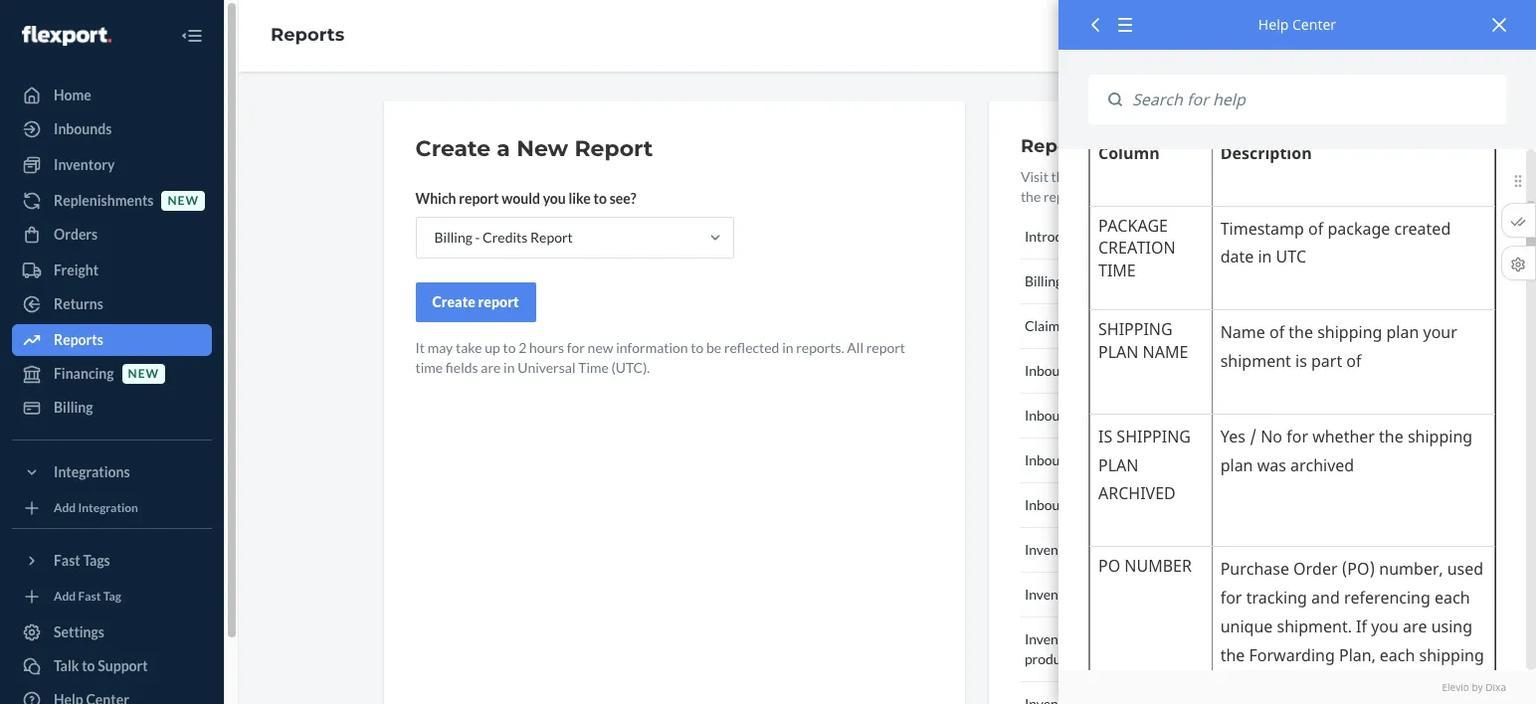 Task type: describe. For each thing, give the bounding box(es) containing it.
and for inventory - lot tracking and fefo (single product)
[[1169, 631, 1192, 648]]

talk
[[54, 658, 79, 675]]

products)
[[1253, 586, 1312, 603]]

visit
[[1021, 168, 1048, 185]]

inbounds - shipping plan reconciliation button
[[1021, 483, 1345, 528]]

2
[[518, 339, 527, 356]]

add fast tag link
[[12, 585, 212, 609]]

submitted
[[1120, 317, 1183, 334]]

1 vertical spatial fast
[[78, 589, 101, 604]]

inbounds for inbounds - shipping plan reconciliation
[[1025, 496, 1081, 513]]

reconciliation for inbounds - inventory reconciliation
[[1154, 362, 1241, 379]]

- for inbounds - monthly reconciliation button
[[1084, 407, 1089, 424]]

financing
[[54, 365, 114, 382]]

help center
[[1258, 15, 1336, 34]]

- for inbounds - packages button
[[1084, 452, 1089, 469]]

settings link
[[12, 617, 212, 649]]

claims - claims submitted
[[1025, 317, 1183, 334]]

0 vertical spatial center
[[1292, 15, 1336, 34]]

you
[[543, 190, 566, 207]]

replenishments
[[54, 192, 154, 209]]

elevio
[[1442, 680, 1469, 694]]

fast inside dropdown button
[[54, 552, 80, 569]]

(utc).
[[611, 359, 650, 376]]

claims - claims submitted button
[[1021, 304, 1345, 349]]

inventory for inventory - lot tracking and fefo (single product)
[[1025, 631, 1084, 648]]

report down you on the top left
[[530, 229, 573, 246]]

glossary
[[1090, 135, 1170, 157]]

introduction
[[1025, 228, 1101, 245]]

- for claims - claims submitted button
[[1068, 317, 1073, 334]]

integrations
[[54, 464, 130, 481]]

may
[[428, 339, 453, 356]]

fast tags
[[54, 552, 110, 569]]

reflected
[[724, 339, 779, 356]]

articles
[[1165, 168, 1209, 185]]

visit these help center articles to get a description of the report and column details.
[[1021, 168, 1344, 205]]

to left 2
[[503, 339, 516, 356]]

create report
[[432, 293, 519, 310]]

a inside visit these help center articles to get a description of the report and column details.
[[1250, 168, 1257, 185]]

tag
[[103, 589, 121, 604]]

returns link
[[12, 289, 212, 320]]

inventory - lot tracking and fefo (single product)
[[1025, 631, 1272, 668]]

1 vertical spatial reports link
[[12, 324, 212, 356]]

inventory for inventory
[[54, 156, 115, 173]]

inbounds - monthly reconciliation
[[1025, 407, 1233, 424]]

billing inside button
[[1025, 273, 1063, 289]]

up
[[485, 339, 500, 356]]

flexport logo image
[[22, 26, 111, 45]]

- for the inventory - lot tracking and fefo (all products) button
[[1087, 586, 1092, 603]]

reports.
[[796, 339, 844, 356]]

help inside visit these help center articles to get a description of the report and column details.
[[1087, 168, 1116, 185]]

0 vertical spatial reports
[[271, 24, 344, 46]]

report glossary
[[1021, 135, 1170, 157]]

these
[[1051, 168, 1085, 185]]

inbounds for inbounds - inventory reconciliation
[[1025, 362, 1081, 379]]

plan
[[1147, 496, 1174, 513]]

billing - credits report button
[[1021, 260, 1345, 304]]

talk to support
[[54, 658, 148, 675]]

add fast tag
[[54, 589, 121, 604]]

report inside it may take up to 2 hours for new information to be reflected in reports. all report time fields are in universal time (utc).
[[866, 339, 905, 356]]

- for inbounds - inventory reconciliation button
[[1084, 362, 1089, 379]]

report left "would"
[[459, 190, 499, 207]]

inbounds - packages
[[1025, 452, 1148, 469]]

monthly
[[1092, 407, 1144, 424]]

1 claims from the left
[[1025, 317, 1066, 334]]

inventory - lot tracking and fefo (all products) button
[[1021, 573, 1345, 618]]

report up see?
[[574, 135, 653, 162]]

reporting
[[1120, 228, 1181, 245]]

inventory - lot tracking and fefo (single product) button
[[1021, 618, 1345, 682]]

packages
[[1092, 452, 1148, 469]]

introduction to reporting button
[[1021, 215, 1345, 260]]

tracking for (single
[[1117, 631, 1167, 648]]

tags
[[83, 552, 110, 569]]

like
[[569, 190, 591, 207]]

freight link
[[12, 255, 212, 287]]

add for add integration
[[54, 501, 76, 516]]

create for create report
[[432, 293, 475, 310]]

to right like
[[593, 190, 607, 207]]

settings
[[54, 624, 104, 641]]

inbounds - monthly reconciliation button
[[1021, 394, 1345, 439]]

new for financing
[[128, 367, 159, 381]]

product)
[[1025, 651, 1077, 668]]

are
[[481, 359, 501, 376]]

inbounds - packages button
[[1021, 439, 1345, 483]]

1 horizontal spatial billing
[[434, 229, 472, 246]]

description
[[1260, 168, 1329, 185]]

support
[[98, 658, 148, 675]]

elevio by dixa
[[1442, 680, 1506, 694]]

dixa
[[1486, 680, 1506, 694]]

report inside visit these help center articles to get a description of the report and column details.
[[1044, 188, 1083, 205]]

column
[[1111, 188, 1155, 205]]

returns
[[54, 295, 103, 312]]

- for billing - credits report button
[[1065, 273, 1070, 289]]

inventory - lot tracking and fefo (all products)
[[1025, 586, 1312, 603]]

(single
[[1232, 631, 1272, 648]]

details.
[[1158, 188, 1202, 205]]

1 horizontal spatial reports link
[[271, 24, 344, 46]]

inventory - levels today button
[[1021, 528, 1345, 573]]

to right talk
[[82, 658, 95, 675]]



Task type: locate. For each thing, give the bounding box(es) containing it.
0 horizontal spatial in
[[503, 359, 515, 376]]

billing down which
[[434, 229, 472, 246]]

lot for inventory - lot tracking and fefo (all products)
[[1094, 586, 1114, 603]]

new
[[516, 135, 568, 162]]

0 horizontal spatial reports link
[[12, 324, 212, 356]]

- for inbounds - shipping plan reconciliation button
[[1084, 496, 1089, 513]]

report inside button
[[478, 293, 519, 310]]

1 fefo from the top
[[1195, 586, 1230, 603]]

of
[[1331, 168, 1344, 185]]

home link
[[12, 80, 212, 111]]

new up time
[[588, 339, 613, 356]]

0 vertical spatial tracking
[[1117, 586, 1167, 603]]

0 horizontal spatial billing
[[54, 399, 93, 416]]

be
[[706, 339, 721, 356]]

create for create a new report
[[415, 135, 491, 162]]

billing link
[[12, 392, 212, 424]]

and down the inventory - lot tracking and fefo (all products) button
[[1169, 631, 1192, 648]]

and down the inventory - levels today button
[[1169, 586, 1192, 603]]

orders
[[54, 226, 98, 243]]

levels
[[1094, 541, 1132, 558]]

add for add fast tag
[[54, 589, 76, 604]]

1 vertical spatial create
[[432, 293, 475, 310]]

0 vertical spatial help
[[1258, 15, 1289, 34]]

1 add from the top
[[54, 501, 76, 516]]

universal
[[518, 359, 576, 376]]

new inside it may take up to 2 hours for new information to be reflected in reports. all report time fields are in universal time (utc).
[[588, 339, 613, 356]]

which
[[415, 190, 456, 207]]

create a new report
[[415, 135, 653, 162]]

inventory
[[54, 156, 115, 173], [1092, 362, 1151, 379], [1025, 541, 1084, 558], [1025, 586, 1084, 603], [1025, 631, 1084, 648]]

in left "reports."
[[782, 339, 793, 356]]

information
[[616, 339, 688, 356]]

claims left submitted
[[1076, 317, 1117, 334]]

1 horizontal spatial center
[[1292, 15, 1336, 34]]

the
[[1021, 188, 1041, 205]]

create up which
[[415, 135, 491, 162]]

billing - credits report down "introduction to reporting"
[[1025, 273, 1163, 289]]

add left integration
[[54, 501, 76, 516]]

inventory for inventory - levels today
[[1025, 541, 1084, 558]]

center up column
[[1119, 168, 1162, 185]]

2 vertical spatial reconciliation
[[1176, 496, 1263, 513]]

home
[[54, 87, 91, 103]]

inbounds down inbounds - packages
[[1025, 496, 1081, 513]]

(all
[[1232, 586, 1251, 603]]

0 vertical spatial reconciliation
[[1154, 362, 1241, 379]]

billing - credits report inside billing - credits report button
[[1025, 273, 1163, 289]]

inbounds up inbounds - packages
[[1025, 407, 1081, 424]]

2 vertical spatial new
[[128, 367, 159, 381]]

1 horizontal spatial credits
[[1073, 273, 1118, 289]]

0 horizontal spatial reports
[[54, 331, 103, 348]]

center inside visit these help center articles to get a description of the report and column details.
[[1119, 168, 1162, 185]]

report down these on the top
[[1044, 188, 1083, 205]]

1 vertical spatial add
[[54, 589, 76, 604]]

1 vertical spatial billing
[[1025, 273, 1063, 289]]

2 horizontal spatial new
[[588, 339, 613, 356]]

report
[[1044, 188, 1083, 205], [459, 190, 499, 207], [478, 293, 519, 310], [866, 339, 905, 356]]

2 lot from the top
[[1094, 631, 1114, 648]]

lot inside the inventory - lot tracking and fefo (all products) button
[[1094, 586, 1114, 603]]

0 horizontal spatial a
[[497, 135, 510, 162]]

1 vertical spatial tracking
[[1117, 631, 1167, 648]]

integrations button
[[12, 457, 212, 488]]

1 horizontal spatial claims
[[1076, 317, 1117, 334]]

inventory down the inventory - levels today
[[1025, 586, 1084, 603]]

take
[[456, 339, 482, 356]]

0 vertical spatial fast
[[54, 552, 80, 569]]

inbounds left packages
[[1025, 452, 1081, 469]]

0 vertical spatial a
[[497, 135, 510, 162]]

reconciliation down inbounds - inventory reconciliation button
[[1146, 407, 1233, 424]]

to left reporting
[[1104, 228, 1117, 245]]

1 horizontal spatial help
[[1258, 15, 1289, 34]]

report down reporting
[[1121, 273, 1163, 289]]

- inside button
[[1065, 273, 1070, 289]]

inbounds link
[[12, 113, 212, 145]]

- inside inventory - lot tracking and fefo (single product)
[[1087, 631, 1092, 648]]

inventory inside button
[[1025, 541, 1084, 558]]

create inside button
[[432, 293, 475, 310]]

billing - credits report
[[434, 229, 573, 246], [1025, 273, 1163, 289]]

0 vertical spatial in
[[782, 339, 793, 356]]

lot for inventory - lot tracking and fefo (single product)
[[1094, 631, 1114, 648]]

billing down financing
[[54, 399, 93, 416]]

in right are
[[503, 359, 515, 376]]

0 horizontal spatial new
[[128, 367, 159, 381]]

tracking inside inventory - lot tracking and fefo (single product)
[[1117, 631, 1167, 648]]

1 vertical spatial reconciliation
[[1146, 407, 1233, 424]]

to inside visit these help center articles to get a description of the report and column details.
[[1212, 168, 1225, 185]]

1 horizontal spatial reports
[[271, 24, 344, 46]]

fefo for (all
[[1195, 586, 1230, 603]]

1 horizontal spatial in
[[782, 339, 793, 356]]

2 vertical spatial billing
[[54, 399, 93, 416]]

inbounds for inbounds
[[54, 120, 112, 137]]

0 vertical spatial billing - credits report
[[434, 229, 573, 246]]

0 vertical spatial billing
[[434, 229, 472, 246]]

0 vertical spatial create
[[415, 135, 491, 162]]

create up may
[[432, 293, 475, 310]]

inventory up the product)
[[1025, 631, 1084, 648]]

in
[[782, 339, 793, 356], [503, 359, 515, 376]]

credits down "introduction to reporting"
[[1073, 273, 1118, 289]]

inbounds for inbounds - monthly reconciliation
[[1025, 407, 1081, 424]]

1 vertical spatial a
[[1250, 168, 1257, 185]]

talk to support button
[[12, 651, 212, 682]]

tracking down inventory - lot tracking and fefo (all products)
[[1117, 631, 1167, 648]]

2 horizontal spatial billing
[[1025, 273, 1063, 289]]

fefo left (single
[[1195, 631, 1230, 648]]

for
[[567, 339, 585, 356]]

1 vertical spatial new
[[588, 339, 613, 356]]

inventory left levels
[[1025, 541, 1084, 558]]

- for inventory - lot tracking and fefo (single product) button at the bottom of the page
[[1087, 631, 1092, 648]]

1 vertical spatial credits
[[1073, 273, 1118, 289]]

reconciliation inside button
[[1176, 496, 1263, 513]]

new up billing link on the bottom left
[[128, 367, 159, 381]]

-
[[475, 229, 480, 246], [1065, 273, 1070, 289], [1068, 317, 1073, 334], [1084, 362, 1089, 379], [1084, 407, 1089, 424], [1084, 452, 1089, 469], [1084, 496, 1089, 513], [1087, 541, 1092, 558], [1087, 586, 1092, 603], [1087, 631, 1092, 648]]

inbounds down home
[[54, 120, 112, 137]]

to left get
[[1212, 168, 1225, 185]]

inventory - levels today
[[1025, 541, 1171, 558]]

1 vertical spatial lot
[[1094, 631, 1114, 648]]

0 vertical spatial and
[[1085, 188, 1108, 205]]

0 horizontal spatial center
[[1119, 168, 1162, 185]]

claims down introduction
[[1025, 317, 1066, 334]]

and for inventory - lot tracking and fefo (all products)
[[1169, 586, 1192, 603]]

1 vertical spatial help
[[1087, 168, 1116, 185]]

a right get
[[1250, 168, 1257, 185]]

add
[[54, 501, 76, 516], [54, 589, 76, 604]]

1 vertical spatial reports
[[54, 331, 103, 348]]

1 horizontal spatial a
[[1250, 168, 1257, 185]]

0 horizontal spatial credits
[[483, 229, 528, 246]]

fast left tags
[[54, 552, 80, 569]]

inbounds - shipping plan reconciliation
[[1025, 496, 1263, 513]]

would
[[502, 190, 540, 207]]

report up these on the top
[[1021, 135, 1085, 157]]

and inside inventory - lot tracking and fefo (single product)
[[1169, 631, 1192, 648]]

and left column
[[1085, 188, 1108, 205]]

it
[[415, 339, 425, 356]]

and inside visit these help center articles to get a description of the report and column details.
[[1085, 188, 1108, 205]]

inbounds inside button
[[1025, 496, 1081, 513]]

add up 'settings'
[[54, 589, 76, 604]]

inbounds
[[54, 120, 112, 137], [1025, 362, 1081, 379], [1025, 407, 1081, 424], [1025, 452, 1081, 469], [1025, 496, 1081, 513]]

and
[[1085, 188, 1108, 205], [1169, 586, 1192, 603], [1169, 631, 1192, 648]]

which report would you like to see?
[[415, 190, 636, 207]]

lot
[[1094, 586, 1114, 603], [1094, 631, 1114, 648]]

report inside button
[[1121, 273, 1163, 289]]

fefo
[[1195, 586, 1230, 603], [1195, 631, 1230, 648]]

create
[[415, 135, 491, 162], [432, 293, 475, 310]]

billing down introduction
[[1025, 273, 1063, 289]]

inventory link
[[12, 149, 212, 181]]

help up search search box
[[1258, 15, 1289, 34]]

create report button
[[415, 283, 536, 322]]

0 vertical spatial fefo
[[1195, 586, 1230, 603]]

0 horizontal spatial billing - credits report
[[434, 229, 573, 246]]

fields
[[446, 359, 478, 376]]

a
[[497, 135, 510, 162], [1250, 168, 1257, 185]]

credits inside billing - credits report button
[[1073, 273, 1118, 289]]

new up orders link
[[168, 193, 199, 208]]

2 vertical spatial and
[[1169, 631, 1192, 648]]

billing
[[434, 229, 472, 246], [1025, 273, 1063, 289], [54, 399, 93, 416]]

freight
[[54, 262, 99, 279]]

new for replenishments
[[168, 193, 199, 208]]

0 vertical spatial lot
[[1094, 586, 1114, 603]]

inbounds - inventory reconciliation
[[1025, 362, 1241, 379]]

elevio by dixa link
[[1088, 680, 1506, 694]]

report right all
[[866, 339, 905, 356]]

0 horizontal spatial claims
[[1025, 317, 1066, 334]]

1 lot from the top
[[1094, 586, 1114, 603]]

1 horizontal spatial billing - credits report
[[1025, 273, 1163, 289]]

1 vertical spatial billing - credits report
[[1025, 273, 1163, 289]]

inventory for inventory - lot tracking and fefo (all products)
[[1025, 586, 1084, 603]]

to left be
[[691, 339, 704, 356]]

new
[[168, 193, 199, 208], [588, 339, 613, 356], [128, 367, 159, 381]]

a left new
[[497, 135, 510, 162]]

see?
[[609, 190, 636, 207]]

inventory up the replenishments
[[54, 156, 115, 173]]

2 claims from the left
[[1076, 317, 1117, 334]]

help down report glossary
[[1087, 168, 1116, 185]]

fast tags button
[[12, 545, 212, 577]]

orders link
[[12, 219, 212, 251]]

fefo for (single
[[1195, 631, 1230, 648]]

fefo inside inventory - lot tracking and fefo (single product)
[[1195, 631, 1230, 648]]

1 vertical spatial fefo
[[1195, 631, 1230, 648]]

reconciliation for inbounds - monthly reconciliation
[[1146, 407, 1233, 424]]

1 horizontal spatial new
[[168, 193, 199, 208]]

today
[[1135, 541, 1171, 558]]

inbounds for inbounds - packages
[[1025, 452, 1081, 469]]

inventory inside inventory - lot tracking and fefo (single product)
[[1025, 631, 1084, 648]]

reconciliation down inbounds - packages button
[[1176, 496, 1263, 513]]

tracking
[[1117, 586, 1167, 603], [1117, 631, 1167, 648]]

add integration
[[54, 501, 138, 516]]

0 vertical spatial new
[[168, 193, 199, 208]]

0 horizontal spatial help
[[1087, 168, 1116, 185]]

inbounds down "claims - claims submitted" on the top of the page
[[1025, 362, 1081, 379]]

credits down "would"
[[483, 229, 528, 246]]

fast left tag
[[78, 589, 101, 604]]

it may take up to 2 hours for new information to be reflected in reports. all report time fields are in universal time (utc).
[[415, 339, 905, 376]]

lot down the inventory - levels today
[[1094, 586, 1114, 603]]

1 vertical spatial in
[[503, 359, 515, 376]]

1 vertical spatial center
[[1119, 168, 1162, 185]]

0 vertical spatial reports link
[[271, 24, 344, 46]]

time
[[415, 359, 443, 376]]

0 vertical spatial credits
[[483, 229, 528, 246]]

integration
[[78, 501, 138, 516]]

to
[[1212, 168, 1225, 185], [593, 190, 607, 207], [1104, 228, 1117, 245], [503, 339, 516, 356], [691, 339, 704, 356], [82, 658, 95, 675]]

fefo left (all
[[1195, 586, 1230, 603]]

hours
[[529, 339, 564, 356]]

1 tracking from the top
[[1117, 586, 1167, 603]]

reconciliation down claims - claims submitted button
[[1154, 362, 1241, 379]]

tracking for (all
[[1117, 586, 1167, 603]]

- for the inventory - levels today button
[[1087, 541, 1092, 558]]

credits
[[483, 229, 528, 246], [1073, 273, 1118, 289]]

lot inside inventory - lot tracking and fefo (single product)
[[1094, 631, 1114, 648]]

all
[[847, 339, 864, 356]]

Search search field
[[1122, 75, 1506, 125]]

0 vertical spatial add
[[54, 501, 76, 516]]

introduction to reporting
[[1025, 228, 1181, 245]]

2 fefo from the top
[[1195, 631, 1230, 648]]

center up search search box
[[1292, 15, 1336, 34]]

2 tracking from the top
[[1117, 631, 1167, 648]]

tracking down today
[[1117, 586, 1167, 603]]

shipping
[[1092, 496, 1144, 513]]

inbounds - inventory reconciliation button
[[1021, 349, 1345, 394]]

2 add from the top
[[54, 589, 76, 604]]

close navigation image
[[180, 24, 204, 48]]

report up the 'up'
[[478, 293, 519, 310]]

lot down inventory - lot tracking and fefo (all products)
[[1094, 631, 1114, 648]]

inventory up monthly
[[1092, 362, 1151, 379]]

add integration link
[[12, 496, 212, 520]]

1 vertical spatial and
[[1169, 586, 1192, 603]]

billing - credits report down "would"
[[434, 229, 573, 246]]



Task type: vqa. For each thing, say whether or not it's contained in the screenshot.
STREET ADDRESS 2 text field
no



